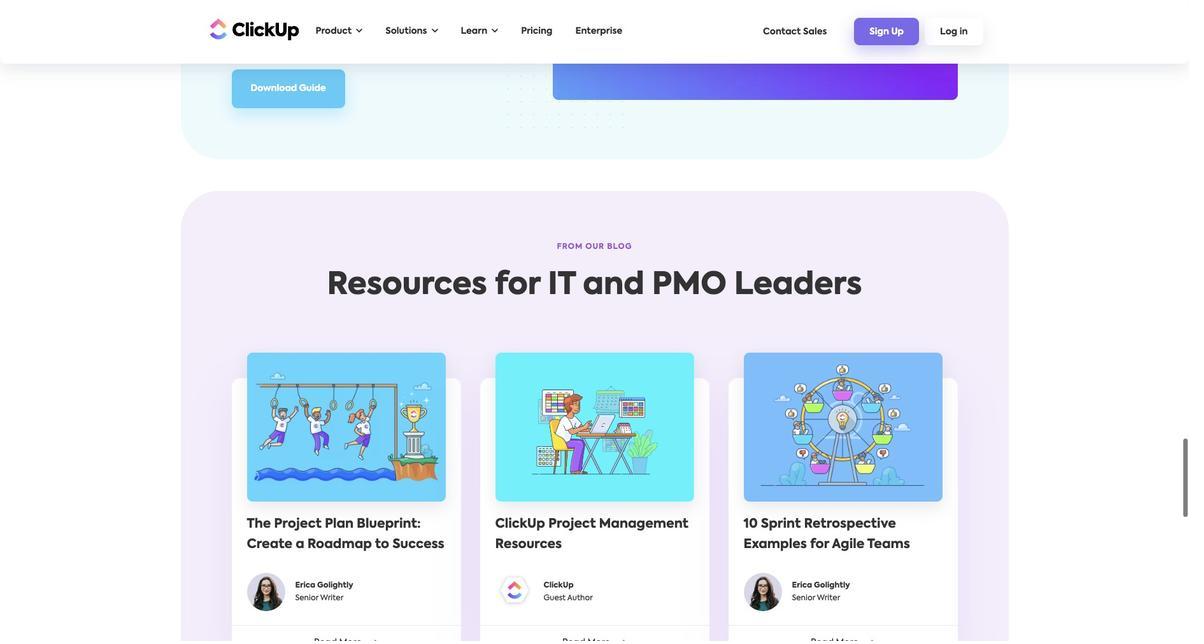 Task type: vqa. For each thing, say whether or not it's contained in the screenshot.
'REQUIRED.' to the left
no



Task type: locate. For each thing, give the bounding box(es) containing it.
0 horizontal spatial writer
[[320, 595, 344, 603]]

2 vertical spatial clickup
[[544, 583, 574, 590]]

0 vertical spatial a
[[257, 31, 263, 40]]

unlocking
[[337, 15, 379, 24]]

organizational
[[382, 15, 446, 24]]

log
[[941, 28, 958, 36]]

senior down roadmap
[[295, 595, 319, 603]]

pm plan 768x576.png image
[[247, 353, 446, 502]]

1 horizontal spatial a
[[296, 539, 305, 552]]

contact
[[764, 27, 801, 36]]

golightly
[[317, 583, 353, 590], [815, 583, 851, 590]]

1 horizontal spatial erica golightly senior writer
[[793, 583, 851, 603]]

writer down roadmap
[[320, 595, 344, 603]]

senior down examples
[[793, 595, 816, 603]]

leaders
[[735, 271, 863, 302]]

1 vertical spatial clickup
[[496, 519, 546, 531]]

pricing link
[[515, 18, 559, 45]]

erica golightly senior writer
[[295, 583, 353, 603], [793, 583, 851, 603]]

clickup inside clickup guest author
[[544, 583, 574, 590]]

1 vertical spatial resources
[[496, 539, 562, 552]]

0 vertical spatial for
[[322, 15, 335, 24]]

to left get
[[364, 31, 374, 40]]

1 horizontal spatial erica golightly.png image
[[744, 574, 782, 612]]

our
[[586, 244, 605, 251]]

1 horizontal spatial erica
[[793, 583, 813, 590]]

template
[[321, 31, 362, 40]]

erica down examples
[[793, 583, 813, 590]]

to
[[364, 31, 374, 40], [375, 539, 390, 552]]

2 erica from the left
[[793, 583, 813, 590]]

a left free
[[257, 31, 263, 40]]

download
[[251, 84, 297, 93]]

+
[[495, 15, 500, 24]]

erica
[[295, 583, 316, 590], [793, 583, 813, 590]]

practices
[[279, 15, 320, 24]]

0 horizontal spatial erica golightly senior writer
[[295, 583, 353, 603]]

examples
[[744, 539, 808, 552]]

project inside "the project plan blueprint: create a roadmap to success"
[[274, 519, 322, 532]]

1 writer from the left
[[320, 595, 344, 603]]

for left agile on the right of page
[[811, 539, 830, 552]]

1 horizontal spatial to
[[375, 539, 390, 552]]

2 erica golightly.png image from the left
[[744, 574, 782, 612]]

2 writer from the left
[[818, 595, 841, 603]]

1 horizontal spatial resources
[[496, 539, 562, 552]]

erica golightly senior writer down agile on the right of page
[[793, 583, 851, 603]]

erica golightly.png image
[[247, 574, 285, 612], [744, 574, 782, 612]]

agile
[[833, 539, 865, 552]]

log in link
[[925, 18, 984, 45]]

0 horizontal spatial for
[[322, 15, 335, 24]]

0 vertical spatial resources
[[327, 271, 487, 302]]

2 senior from the left
[[793, 595, 816, 603]]

erica golightly.png image for 10 sprint retrospective examples for agile teams
[[744, 574, 782, 612]]

product
[[316, 27, 352, 36]]

1 vertical spatial a
[[296, 539, 305, 552]]

clickup
[[285, 31, 319, 40], [496, 519, 546, 531], [544, 583, 574, 590]]

0 horizontal spatial golightly
[[317, 583, 353, 590]]

a inside "the project plan blueprint: create a roadmap to success"
[[296, 539, 305, 552]]

writer
[[320, 595, 344, 603], [818, 595, 841, 603]]

0 horizontal spatial resources
[[327, 271, 487, 302]]

priority management blog feature.png image
[[496, 353, 694, 502]]

create
[[247, 539, 293, 552]]

1 golightly from the left
[[317, 583, 353, 590]]

1 horizontal spatial writer
[[818, 595, 841, 603]]

project inside clickup project management resources
[[549, 519, 596, 531]]

golightly for agile
[[815, 583, 851, 590]]

0 horizontal spatial erica golightly.png image
[[247, 574, 285, 612]]

from our blog
[[557, 244, 633, 251]]

log in
[[941, 28, 968, 36]]

for up product
[[322, 15, 335, 24]]

it
[[548, 271, 576, 302]]

resources
[[327, 271, 487, 302], [496, 539, 562, 552]]

pmo
[[652, 271, 727, 302]]

clickup guest author
[[544, 583, 593, 603]]

clickup inside clickup project management resources
[[496, 519, 546, 531]]

1 vertical spatial to
[[375, 539, 390, 552]]

learn button
[[455, 18, 505, 45]]

1 horizontal spatial project
[[549, 519, 596, 531]]

sales
[[804, 27, 827, 36]]

2 erica golightly senior writer from the left
[[793, 583, 851, 603]]

1 senior from the left
[[295, 595, 319, 603]]

writer down agile on the right of page
[[818, 595, 841, 603]]

1 horizontal spatial senior
[[793, 595, 816, 603]]

solutions
[[386, 27, 427, 36]]

erica down roadmap
[[295, 583, 316, 590]]

0 horizontal spatial to
[[364, 31, 374, 40]]

senior for for
[[793, 595, 816, 603]]

erica golightly.png image down examples
[[744, 574, 782, 612]]

0 vertical spatial clickup
[[285, 31, 319, 40]]

golightly down roadmap
[[317, 583, 353, 590]]

2 horizontal spatial for
[[811, 539, 830, 552]]

sprint
[[762, 519, 801, 532]]

management
[[599, 519, 689, 531]]

a right create
[[296, 539, 305, 552]]

0 horizontal spatial project
[[274, 519, 322, 532]]

for left it
[[495, 271, 541, 302]]

resources inside clickup project management resources
[[496, 539, 562, 552]]

1 horizontal spatial golightly
[[815, 583, 851, 590]]

senior for create
[[295, 595, 319, 603]]

0 vertical spatial to
[[364, 31, 374, 40]]

erica golightly senior writer down roadmap
[[295, 583, 353, 603]]

2 golightly from the left
[[815, 583, 851, 590]]

and
[[583, 271, 645, 302]]

golightly down agile on the right of page
[[815, 583, 851, 590]]

1 erica from the left
[[295, 583, 316, 590]]

1 vertical spatial for
[[495, 271, 541, 302]]

1 erica golightly senior writer from the left
[[295, 583, 353, 603]]

0 horizontal spatial a
[[257, 31, 263, 40]]

pricing
[[521, 27, 553, 36]]

get
[[376, 31, 391, 40]]

a
[[257, 31, 263, 40], [296, 539, 305, 552]]

to down blueprint: at the left bottom of page
[[375, 539, 390, 552]]

1 erica golightly.png image from the left
[[247, 574, 285, 612]]

teams
[[868, 539, 911, 552]]

enterprise
[[576, 27, 623, 36]]

senior
[[295, 595, 319, 603], [793, 595, 816, 603]]

for
[[322, 15, 335, 24], [495, 271, 541, 302], [811, 539, 830, 552]]

erica golightly.png image for the project plan blueprint: create a roadmap to success
[[247, 574, 285, 612]]

project
[[549, 519, 596, 531], [274, 519, 322, 532]]

0 horizontal spatial senior
[[295, 595, 319, 603]]

writer for agile
[[818, 595, 841, 603]]

download guide
[[251, 84, 326, 93]]

2 vertical spatial for
[[811, 539, 830, 552]]

erica golightly.png image down create
[[247, 574, 285, 612]]

from
[[557, 244, 583, 251]]

up
[[892, 28, 904, 36]]

enterprise link
[[569, 18, 629, 45]]

0 horizontal spatial erica
[[295, 583, 316, 590]]

clickup project management resources
[[496, 519, 689, 552]]

solutions button
[[379, 18, 445, 45]]



Task type: describe. For each thing, give the bounding box(es) containing it.
blog
[[607, 244, 633, 251]]

alignment
[[448, 15, 493, 24]]

resources for it and pmo leaders
[[327, 271, 863, 302]]

plan
[[325, 519, 354, 532]]

best practices for unlocking organizational alignment + a free clickup template to get started
[[257, 15, 500, 40]]

author
[[568, 595, 593, 603]]

clickup image
[[206, 17, 299, 41]]

best
[[257, 15, 276, 24]]

guest
[[544, 595, 566, 603]]

sign
[[870, 28, 890, 36]]

retrospective
[[805, 519, 897, 532]]

for inside '10 sprint retrospective examples for agile teams'
[[811, 539, 830, 552]]

started
[[393, 31, 426, 40]]

clickup for clickup project management resources
[[496, 519, 546, 531]]

contact sales
[[764, 27, 827, 36]]

free
[[265, 31, 283, 40]]

clickup inside best practices for unlocking organizational alignment + a free clickup template to get started
[[285, 31, 319, 40]]

sprint retrospective examples feature image on the clickup blog 768x576.png image
[[744, 353, 943, 502]]

project for management
[[549, 519, 596, 531]]

contact sales button
[[757, 21, 834, 42]]

clickup for clickup guest author
[[544, 583, 574, 590]]

erica golightly senior writer for agile
[[793, 583, 851, 603]]

to inside best practices for unlocking organizational alignment + a free clickup template to get started
[[364, 31, 374, 40]]

10 sprint retrospective examples for agile teams
[[744, 519, 911, 552]]

guide
[[299, 84, 326, 93]]

sign up
[[870, 28, 904, 36]]

1 horizontal spatial for
[[495, 271, 541, 302]]

project for plan
[[274, 519, 322, 532]]

the project plan blueprint: create a roadmap to success
[[247, 519, 445, 552]]

erica for for
[[793, 583, 813, 590]]

product button
[[309, 18, 369, 45]]

the
[[247, 519, 271, 532]]

erica for create
[[295, 583, 316, 590]]

10
[[744, 519, 758, 532]]

learn
[[461, 27, 488, 36]]

for inside best practices for unlocking organizational alignment + a free clickup template to get started
[[322, 15, 335, 24]]

in
[[960, 28, 968, 36]]

erica golightly senior writer for a
[[295, 583, 353, 603]]

writer for a
[[320, 595, 344, 603]]

a inside best practices for unlocking organizational alignment + a free clickup template to get started
[[257, 31, 263, 40]]

blueprint:
[[357, 519, 421, 532]]

group 701.png image
[[496, 574, 534, 609]]

roadmap
[[308, 539, 372, 552]]

sign up button
[[855, 18, 920, 45]]

success
[[393, 539, 445, 552]]

to inside "the project plan blueprint: create a roadmap to success"
[[375, 539, 390, 552]]

golightly for a
[[317, 583, 353, 590]]

download guide link
[[232, 70, 345, 108]]



